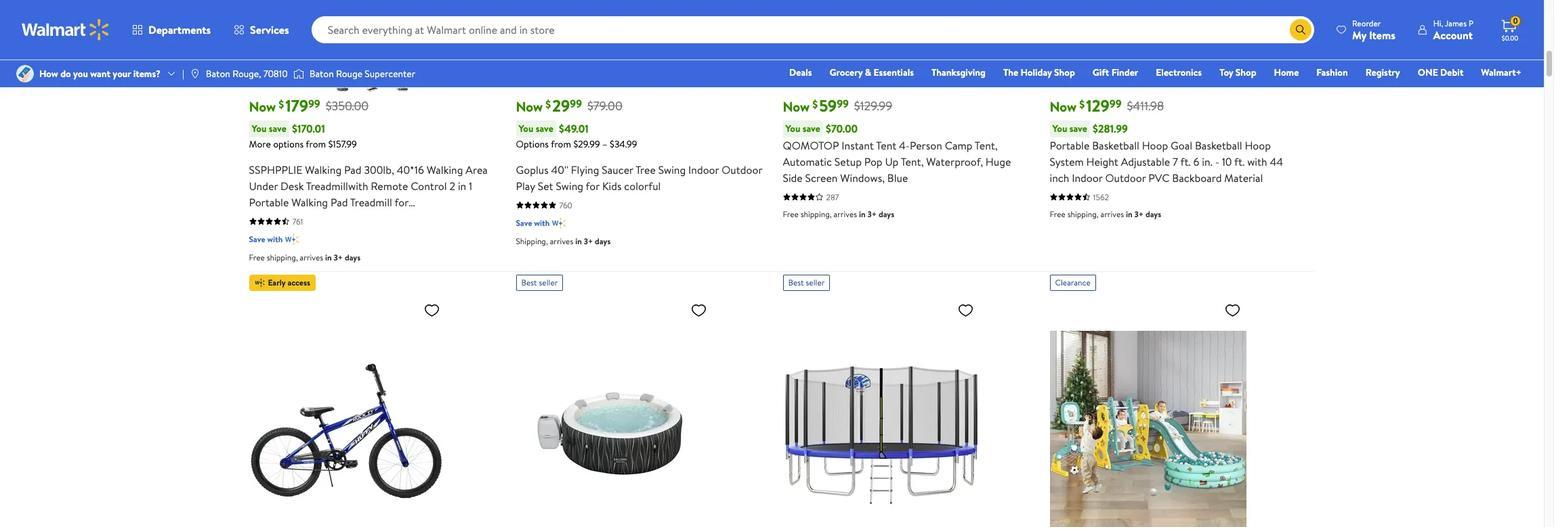 Task type: vqa. For each thing, say whether or not it's contained in the screenshot.
the rightmost ICON FOR CONTINUE ARROW
no



Task type: describe. For each thing, give the bounding box(es) containing it.
reorder my items
[[1353, 17, 1396, 42]]

 image for baton
[[293, 67, 304, 81]]

electronics
[[1156, 66, 1202, 79]]

thanksgiving
[[932, 66, 986, 79]]

arrives down 287
[[834, 208, 857, 220]]

toy shop link
[[1214, 65, 1263, 80]]

qomotop
[[783, 138, 839, 153]]

40*16
[[397, 162, 424, 177]]

under
[[249, 179, 278, 194]]

person
[[910, 138, 943, 153]]

how do you want your items?
[[39, 67, 161, 81]]

days down treadmill
[[345, 252, 361, 263]]

Walmart Site-Wide search field
[[312, 16, 1315, 43]]

area
[[466, 162, 488, 177]]

hi, james p account
[[1434, 17, 1474, 42]]

supercenter
[[365, 67, 416, 81]]

goal
[[1171, 138, 1193, 153]]

3+ down the adjustable on the top of the page
[[1135, 208, 1144, 220]]

options inside you save $170.01 more options from $157.99
[[273, 137, 304, 151]]

0 vertical spatial options
[[633, 75, 659, 86]]

the holiday shop
[[1004, 66, 1075, 79]]

portable inside you save $281.99 portable basketball hoop goal basketball hoop system height adjustable 7 ft. 6 in. - 10 ft. with 44 inch indoor outdoor pvc backboard material
[[1050, 138, 1090, 153]]

flying
[[571, 162, 599, 177]]

holiday
[[1021, 66, 1052, 79]]

best for saluspa 77" x 26" hollywood 240 gal. inflatable hot tub with led lights, 104f max temperature image
[[522, 277, 537, 288]]

saucer
[[602, 162, 634, 177]]

add to favorites list, saluspa 77" x 26" hollywood 240 gal. inflatable hot tub with led lights, 104f max temperature image
[[691, 302, 707, 319]]

you save $281.99 portable basketball hoop goal basketball hoop system height adjustable 7 ft. 6 in. - 10 ft. with 44 inch indoor outdoor pvc backboard material
[[1050, 121, 1284, 185]]

1
[[469, 179, 473, 194]]

save for $281.99
[[1070, 122, 1088, 135]]

$157.99
[[328, 137, 357, 151]]

you for portable
[[1053, 122, 1068, 135]]

99 for 179
[[308, 96, 320, 111]]

account
[[1434, 27, 1473, 42]]

free for 59
[[783, 208, 799, 220]]

electronics link
[[1150, 65, 1208, 80]]

fashion
[[1317, 66, 1348, 79]]

side
[[783, 171, 803, 185]]

save with for 179
[[249, 234, 283, 245]]

walmart plus image
[[553, 217, 566, 230]]

$ for 129
[[1080, 97, 1085, 112]]

control
[[411, 179, 447, 194]]

rouge
[[336, 67, 363, 81]]

$281.99
[[1093, 121, 1128, 136]]

seller for saluspa 77" x 26" hollywood 240 gal. inflatable hot tub with led lights, 104f max temperature image
[[539, 277, 558, 288]]

adjustable
[[1121, 154, 1171, 169]]

in right shipping,
[[576, 236, 582, 247]]

outdoor inside you save $281.99 portable basketball hoop goal basketball hoop system height adjustable 7 ft. 6 in. - 10 ft. with 44 inch indoor outdoor pvc backboard material
[[1106, 171, 1146, 185]]

grocery & essentials
[[830, 66, 914, 79]]

days down blue
[[879, 208, 895, 220]]

goplus 40'' flying saucer tree swing indoor outdoor play set swing for kids colorful image
[[516, 0, 713, 58]]

1 hoop from the left
[[1142, 138, 1169, 153]]

40''
[[551, 162, 569, 177]]

black image
[[334, 76, 351, 93]]

1562
[[1094, 192, 1109, 203]]

0
[[1514, 15, 1519, 27]]

toy
[[1220, 66, 1234, 79]]

backboard
[[1173, 171, 1222, 185]]

one debit
[[1418, 66, 1464, 79]]

save with for 29
[[516, 217, 550, 229]]

treadmillwith
[[306, 179, 368, 194]]

save for 179
[[249, 234, 265, 245]]

gift
[[1093, 66, 1110, 79]]

free shipping, arrives in 3+ days for 59
[[783, 208, 895, 220]]

euroco 1500lb 16ft trampoline for adults and kids,  trampoline with enclosure ,ladder,basketball hoop,heavy duty recreational trampoline capacity for 9-10 kids image
[[783, 297, 980, 528]]

huffy 20 in. rock it kids bike for boys ages 5 and up, child, royal blue image
[[249, 297, 446, 528]]

options for 29
[[527, 48, 565, 63]]

save for 29
[[516, 217, 532, 229]]

you for more
[[252, 122, 267, 135]]

rouge,
[[233, 67, 261, 81]]

760
[[559, 200, 573, 211]]

-
[[1216, 154, 1220, 169]]

early
[[268, 277, 286, 288]]

set
[[538, 179, 553, 194]]

2 basketball from the left
[[1195, 138, 1243, 153]]

0 vertical spatial tent,
[[975, 138, 998, 153]]

windows,
[[841, 171, 885, 185]]

arrives down walmart plus icon
[[550, 236, 574, 247]]

walking up 2
[[427, 162, 463, 177]]

|
[[182, 67, 184, 81]]

4-
[[899, 138, 910, 153]]

departments button
[[121, 14, 222, 46]]

+8 options
[[621, 75, 659, 86]]

3+ right shipping,
[[584, 236, 593, 247]]

add for 59
[[805, 48, 824, 63]]

days down pvc at the top right
[[1146, 208, 1162, 220]]

p
[[1469, 17, 1474, 29]]

now $ 179 99 $350.00
[[249, 94, 369, 117]]

287
[[826, 192, 839, 203]]

hi,
[[1434, 17, 1444, 29]]

play
[[516, 179, 535, 194]]

0 horizontal spatial free shipping, arrives in 3+ days
[[249, 252, 361, 263]]

gift finder
[[1093, 66, 1139, 79]]

ssphpplie walking pad 300lb, 40*16 walking area under desk treadmillwith remote control 2 in 1 portable walking pad treadmill for home/office(white) image
[[249, 0, 446, 58]]

want
[[90, 67, 110, 81]]

add to favorites list, euroco 1500lb 16ft trampoline for adults and kids,  trampoline with enclosure ,ladder,basketball hoop,heavy duty recreational trampoline capacity for 9-10 kids image
[[958, 302, 974, 319]]

save for $70.00
[[803, 122, 821, 135]]

$ for 59
[[813, 97, 818, 112]]

$34.99
[[610, 137, 637, 151]]

2 shop from the left
[[1236, 66, 1257, 79]]

material
[[1225, 171, 1263, 185]]

761
[[292, 216, 303, 227]]

99 for 29
[[570, 96, 582, 111]]

days down kids
[[595, 236, 611, 247]]

best seller for saluspa 77" x 26" hollywood 240 gal. inflatable hot tub with led lights, 104f max temperature image
[[522, 277, 558, 288]]

$170.01
[[292, 121, 325, 136]]

from inside you save $49.01 options from $29.99 – $34.99
[[551, 137, 571, 151]]

items
[[1370, 27, 1396, 42]]

with inside you save $281.99 portable basketball hoop goal basketball hoop system height adjustable 7 ft. 6 in. - 10 ft. with 44 inch indoor outdoor pvc backboard material
[[1248, 154, 1268, 169]]

$49.01
[[559, 121, 589, 136]]

0 $0.00
[[1502, 15, 1519, 43]]

in inside ssphpplie walking pad 300lb, 40*16 walking area under desk treadmillwith remote control 2 in 1 portable walking pad treadmill for home/office(white)
[[458, 179, 466, 194]]

10
[[1222, 154, 1232, 169]]

add button for 59
[[783, 42, 835, 69]]

with for 29
[[534, 217, 550, 229]]

baton for baton rouge supercenter
[[310, 67, 334, 81]]

tree
[[636, 162, 656, 177]]

options inside you save $49.01 options from $29.99 – $34.99
[[516, 137, 549, 151]]

pop
[[865, 154, 883, 169]]

grocery
[[830, 66, 863, 79]]

–
[[603, 137, 608, 151]]

qomotop instant tent 4-person camp tent, automatic setup pop up tent, waterproof, huge side screen windows, blue image
[[783, 0, 980, 58]]

add to favorites list, huffy 20 in. rock it kids bike for boys ages 5 and up, child, royal blue image
[[424, 302, 440, 319]]

essentials
[[874, 66, 914, 79]]

you save $49.01 options from $29.99 – $34.99
[[516, 121, 637, 151]]

from inside you save $170.01 more options from $157.99
[[306, 137, 326, 151]]

white image
[[394, 76, 410, 93]]

add to favorites list, gikpal 6 in 1 toddler slide and swing set, kids large climber slide playset with basketball hoop playground swing set for indoor outdoor backyard 3-10 gifts presents image
[[1225, 302, 1241, 319]]

options link for 29
[[516, 42, 576, 69]]

access
[[288, 277, 310, 288]]

finder
[[1112, 66, 1139, 79]]

you save $170.01 more options from $157.99
[[249, 121, 357, 151]]

you
[[73, 67, 88, 81]]

debit
[[1441, 66, 1464, 79]]

1 horizontal spatial swing
[[659, 162, 686, 177]]

walmart+
[[1482, 66, 1522, 79]]



Task type: locate. For each thing, give the bounding box(es) containing it.
1 add from the left
[[805, 48, 824, 63]]

2 best seller from the left
[[789, 277, 825, 288]]

1 horizontal spatial indoor
[[1072, 171, 1103, 185]]

options link down services on the top of page
[[249, 42, 309, 69]]

portable up system
[[1050, 138, 1090, 153]]

0 horizontal spatial  image
[[16, 65, 34, 83]]

ssphpplie walking pad 300lb, 40*16 walking area under desk treadmillwith remote control 2 in 1 portable walking pad treadmill for home/office(white)
[[249, 162, 488, 226]]

$ left '29'
[[546, 97, 551, 112]]

now inside now $ 59 99 $129.99
[[783, 97, 810, 116]]

in down windows,
[[859, 208, 866, 220]]

grocery & essentials link
[[824, 65, 920, 80]]

add to cart image up the holiday shop link
[[1056, 47, 1072, 63]]

1 horizontal spatial best
[[789, 277, 804, 288]]

free shipping, arrives in 3+ days down 287
[[783, 208, 895, 220]]

1 vertical spatial save with
[[249, 234, 283, 245]]

seller for euroco 1500lb 16ft trampoline for adults and kids,  trampoline with enclosure ,ladder,basketball hoop,heavy duty recreational trampoline capacity for 9-10 kids image
[[806, 277, 825, 288]]

walking up "treadmillwith"
[[305, 162, 342, 177]]

options down $170.01
[[273, 137, 304, 151]]

99 up $170.01
[[308, 96, 320, 111]]

add up the gift finder link
[[1072, 48, 1091, 63]]

arrives up access
[[300, 252, 323, 263]]

3 save from the left
[[803, 122, 821, 135]]

4 you from the left
[[1053, 122, 1068, 135]]

3 now from the left
[[783, 97, 810, 116]]

 image left how
[[16, 65, 34, 83]]

1 baton from the left
[[206, 67, 230, 81]]

1 horizontal spatial shipping,
[[801, 208, 832, 220]]

$ inside now $ 29 99 $79.00
[[546, 97, 551, 112]]

swing down 40''
[[556, 179, 584, 194]]

0 horizontal spatial hoop
[[1142, 138, 1169, 153]]

for down the flying
[[586, 179, 600, 194]]

0 horizontal spatial save with
[[249, 234, 283, 245]]

1 horizontal spatial baton
[[310, 67, 334, 81]]

3 99 from the left
[[837, 96, 849, 111]]

you for qomotop
[[786, 122, 801, 135]]

shipping, down 287
[[801, 208, 832, 220]]

you up more
[[252, 122, 267, 135]]

2 $ from the left
[[546, 97, 551, 112]]

tent, down 4-
[[901, 154, 924, 169]]

0 horizontal spatial best
[[522, 277, 537, 288]]

0 horizontal spatial shipping,
[[267, 252, 298, 263]]

1 99 from the left
[[308, 96, 320, 111]]

$ inside now $ 129 99 $411.98
[[1080, 97, 1085, 112]]

days
[[879, 208, 895, 220], [1146, 208, 1162, 220], [595, 236, 611, 247], [345, 252, 361, 263]]

1 horizontal spatial hoop
[[1245, 138, 1271, 153]]

0 vertical spatial with
[[1248, 154, 1268, 169]]

pvc
[[1149, 171, 1170, 185]]

$ for 29
[[546, 97, 551, 112]]

best seller
[[522, 277, 558, 288], [789, 277, 825, 288]]

0 horizontal spatial outdoor
[[722, 162, 763, 177]]

7
[[1173, 154, 1179, 169]]

outdoor left side
[[722, 162, 763, 177]]

ft. right the 10 at the top
[[1235, 154, 1245, 169]]

treadmill
[[350, 195, 392, 210]]

up
[[885, 154, 899, 169]]

1 horizontal spatial free shipping, arrives in 3+ days
[[783, 208, 895, 220]]

$411.98
[[1127, 98, 1164, 115]]

options right +8
[[633, 75, 659, 86]]

0 horizontal spatial indoor
[[689, 162, 719, 177]]

pad up "treadmillwith"
[[344, 162, 362, 177]]

2 horizontal spatial shipping,
[[1068, 208, 1099, 220]]

in down the adjustable on the top of the page
[[1126, 208, 1133, 220]]

your
[[113, 67, 131, 81]]

 image
[[16, 65, 34, 83], [293, 67, 304, 81]]

shipping, arrives in 3+ days
[[516, 236, 611, 247]]

search icon image
[[1296, 24, 1307, 35]]

0 horizontal spatial for
[[395, 195, 409, 210]]

0 horizontal spatial with
[[267, 234, 283, 245]]

best seller for euroco 1500lb 16ft trampoline for adults and kids,  trampoline with enclosure ,ladder,basketball hoop,heavy duty recreational trampoline capacity for 9-10 kids image
[[789, 277, 825, 288]]

options up goplus
[[516, 137, 549, 151]]

1 horizontal spatial save
[[516, 217, 532, 229]]

2 horizontal spatial free shipping, arrives in 3+ days
[[1050, 208, 1162, 220]]

1 shop from the left
[[1055, 66, 1075, 79]]

goplus
[[516, 162, 549, 177]]

2 vertical spatial with
[[267, 234, 283, 245]]

99 for 59
[[837, 96, 849, 111]]

shipping, down 1562
[[1068, 208, 1099, 220]]

now
[[249, 97, 276, 116], [516, 97, 543, 116], [783, 97, 810, 116], [1050, 97, 1077, 116]]

in.
[[1203, 154, 1213, 169]]

2 horizontal spatial with
[[1248, 154, 1268, 169]]

ssphpplie
[[249, 162, 303, 177]]

now for 179
[[249, 97, 276, 116]]

add for 129
[[1072, 48, 1091, 63]]

99 inside now $ 59 99 $129.99
[[837, 96, 849, 111]]

now for 129
[[1050, 97, 1077, 116]]

my
[[1353, 27, 1367, 42]]

baton rouge, 70810
[[206, 67, 288, 81]]

walmart image
[[22, 19, 110, 41]]

$ inside now $ 179 99 $350.00
[[279, 97, 284, 112]]

now inside now $ 29 99 $79.00
[[516, 97, 543, 116]]

1 horizontal spatial  image
[[293, 67, 304, 81]]

for down "remote" at the top
[[395, 195, 409, 210]]

outdoor down the adjustable on the top of the page
[[1106, 171, 1146, 185]]

free shipping, arrives in 3+ days down walmart plus image
[[249, 252, 361, 263]]

add to cart image for 59
[[789, 47, 805, 63]]

99 up $70.00 on the right
[[837, 96, 849, 111]]

from
[[306, 137, 326, 151], [551, 137, 571, 151]]

in down the home/office(white)
[[325, 252, 332, 263]]

save down 129
[[1070, 122, 1088, 135]]

baton rouge supercenter
[[310, 67, 416, 81]]

blue
[[888, 171, 908, 185]]

for inside the "goplus 40'' flying saucer tree swing indoor outdoor play set swing for kids colorful"
[[586, 179, 600, 194]]

&
[[865, 66, 872, 79]]

0 vertical spatial portable
[[1050, 138, 1090, 153]]

you
[[252, 122, 267, 135], [519, 122, 534, 135], [786, 122, 801, 135], [1053, 122, 1068, 135]]

2 add from the left
[[1072, 48, 1091, 63]]

options up 70810
[[260, 48, 298, 63]]

for
[[586, 179, 600, 194], [395, 195, 409, 210]]

shipping, for 59
[[801, 208, 832, 220]]

3+ down the home/office(white)
[[334, 252, 343, 263]]

shipping, down walmart plus image
[[267, 252, 298, 263]]

save with up shipping,
[[516, 217, 550, 229]]

free for 129
[[1050, 208, 1066, 220]]

james
[[1445, 17, 1467, 29]]

shipping, for 129
[[1068, 208, 1099, 220]]

99 inside now $ 29 99 $79.00
[[570, 96, 582, 111]]

free shipping, arrives in 3+ days for 129
[[1050, 208, 1162, 220]]

0 horizontal spatial options link
[[249, 42, 309, 69]]

instant
[[842, 138, 874, 153]]

save with left walmart plus image
[[249, 234, 283, 245]]

2 best from the left
[[789, 277, 804, 288]]

add to cart image for 129
[[1056, 47, 1072, 63]]

0 horizontal spatial portable
[[249, 195, 289, 210]]

gikpal 6 in 1 toddler slide and swing set, kids large climber slide playset with basketball hoop playground swing set for indoor outdoor backyard 3-10 gifts presents image
[[1050, 297, 1247, 528]]

shop
[[1055, 66, 1075, 79], [1236, 66, 1257, 79]]

now for 29
[[516, 97, 543, 116]]

indoor inside the "goplus 40'' flying saucer tree swing indoor outdoor play set swing for kids colorful"
[[689, 162, 719, 177]]

4 save from the left
[[1070, 122, 1088, 135]]

baton for baton rouge, 70810
[[206, 67, 230, 81]]

2 ft. from the left
[[1235, 154, 1245, 169]]

1 horizontal spatial from
[[551, 137, 571, 151]]

0 horizontal spatial tent,
[[901, 154, 924, 169]]

now inside now $ 179 99 $350.00
[[249, 97, 276, 116]]

now for 59
[[783, 97, 810, 116]]

for inside ssphpplie walking pad 300lb, 40*16 walking area under desk treadmillwith remote control 2 in 1 portable walking pad treadmill for home/office(white)
[[395, 195, 409, 210]]

basketball up -
[[1195, 138, 1243, 153]]

1 vertical spatial swing
[[556, 179, 584, 194]]

options for 179
[[260, 48, 298, 63]]

179
[[286, 94, 308, 117]]

0 horizontal spatial basketball
[[1093, 138, 1140, 153]]

with left walmart plus icon
[[534, 217, 550, 229]]

camp
[[945, 138, 973, 153]]

height
[[1087, 154, 1119, 169]]

setup
[[835, 154, 862, 169]]

 image
[[190, 68, 201, 79]]

huge
[[986, 154, 1011, 169]]

2 baton from the left
[[310, 67, 334, 81]]

1 horizontal spatial free
[[783, 208, 799, 220]]

save inside you save $170.01 more options from $157.99
[[269, 122, 287, 135]]

1 options link from the left
[[249, 42, 309, 69]]

indoor
[[689, 162, 719, 177], [1072, 171, 1103, 185]]

you inside you save $281.99 portable basketball hoop goal basketball hoop system height adjustable 7 ft. 6 in. - 10 ft. with 44 inch indoor outdoor pvc backboard material
[[1053, 122, 1068, 135]]

0 vertical spatial save
[[516, 217, 532, 229]]

$ left 179
[[279, 97, 284, 112]]

2 add to cart image from the left
[[1056, 47, 1072, 63]]

items?
[[133, 67, 161, 81]]

1 vertical spatial for
[[395, 195, 409, 210]]

with for 179
[[267, 234, 283, 245]]

now left '29'
[[516, 97, 543, 116]]

0 horizontal spatial baton
[[206, 67, 230, 81]]

you inside you save $49.01 options from $29.99 – $34.99
[[519, 122, 534, 135]]

300lb,
[[364, 162, 394, 177]]

you up qomotop
[[786, 122, 801, 135]]

you up goplus
[[519, 122, 534, 135]]

1 add to cart image from the left
[[789, 47, 805, 63]]

indoor down height
[[1072, 171, 1103, 185]]

0 horizontal spatial from
[[306, 137, 326, 151]]

waterproof,
[[927, 154, 983, 169]]

0 horizontal spatial swing
[[556, 179, 584, 194]]

4 99 from the left
[[1110, 96, 1122, 111]]

from down the $49.01 at the top left
[[551, 137, 571, 151]]

tent, up huge
[[975, 138, 998, 153]]

portable basketball hoop goal basketball hoop system height adjustable 7 ft. 6 in. - 10 ft. with 44 inch indoor outdoor pvc backboard material image
[[1050, 0, 1247, 58]]

services button
[[222, 14, 301, 46]]

1 best seller from the left
[[522, 277, 558, 288]]

save up more
[[269, 122, 287, 135]]

0 horizontal spatial ft.
[[1181, 154, 1191, 169]]

free shipping, arrives in 3+ days down 1562
[[1050, 208, 1162, 220]]

now left 179
[[249, 97, 276, 116]]

1 horizontal spatial add
[[1072, 48, 1091, 63]]

$70.00
[[826, 121, 858, 136]]

ft.
[[1181, 154, 1191, 169], [1235, 154, 1245, 169]]

99 up the $49.01 at the top left
[[570, 96, 582, 111]]

0 vertical spatial save with
[[516, 217, 550, 229]]

portable inside ssphpplie walking pad 300lb, 40*16 walking area under desk treadmillwith remote control 2 in 1 portable walking pad treadmill for home/office(white)
[[249, 195, 289, 210]]

with left 44 at the top of the page
[[1248, 154, 1268, 169]]

1 horizontal spatial with
[[534, 217, 550, 229]]

inch
[[1050, 171, 1070, 185]]

1 vertical spatial tent,
[[901, 154, 924, 169]]

1 now from the left
[[249, 97, 276, 116]]

1 horizontal spatial seller
[[806, 277, 825, 288]]

walmart plus image
[[286, 233, 299, 246]]

baton left "rouge,"
[[206, 67, 230, 81]]

0 horizontal spatial add to cart image
[[789, 47, 805, 63]]

$29.99
[[574, 137, 600, 151]]

add button for 129
[[1050, 42, 1102, 69]]

automatic
[[783, 154, 832, 169]]

1 vertical spatial pad
[[331, 195, 348, 210]]

save for $49.01
[[536, 122, 554, 135]]

shop right holiday
[[1055, 66, 1075, 79]]

you for options
[[519, 122, 534, 135]]

now left 129
[[1050, 97, 1077, 116]]

 image for how
[[16, 65, 34, 83]]

the
[[1004, 66, 1019, 79]]

options link up '29'
[[516, 42, 576, 69]]

1 basketball from the left
[[1093, 138, 1140, 153]]

now left 59
[[783, 97, 810, 116]]

1 $ from the left
[[279, 97, 284, 112]]

now inside now $ 129 99 $411.98
[[1050, 97, 1077, 116]]

2 save from the left
[[536, 122, 554, 135]]

portable
[[1050, 138, 1090, 153], [249, 195, 289, 210]]

1 add button from the left
[[783, 42, 835, 69]]

you inside you save $70.00 qomotop instant tent 4-person camp tent, automatic setup pop up tent, waterproof, huge side screen windows, blue
[[786, 122, 801, 135]]

$ left 129
[[1080, 97, 1085, 112]]

from down $170.01
[[306, 137, 326, 151]]

thanksgiving link
[[926, 65, 992, 80]]

arrives down 1562
[[1101, 208, 1124, 220]]

with left walmart plus image
[[267, 234, 283, 245]]

free
[[783, 208, 799, 220], [1050, 208, 1066, 220], [249, 252, 265, 263]]

the holiday shop link
[[998, 65, 1082, 80]]

1 horizontal spatial options
[[633, 75, 659, 86]]

0 horizontal spatial shop
[[1055, 66, 1075, 79]]

saluspa 77" x 26" hollywood 240 gal. inflatable hot tub with led lights, 104f max temperature image
[[516, 297, 713, 528]]

 image right 70810
[[293, 67, 304, 81]]

Search search field
[[312, 16, 1315, 43]]

2 horizontal spatial free
[[1050, 208, 1066, 220]]

1 horizontal spatial portable
[[1050, 138, 1090, 153]]

2 you from the left
[[519, 122, 534, 135]]

seller
[[539, 277, 558, 288], [806, 277, 825, 288]]

0 vertical spatial pad
[[344, 162, 362, 177]]

save inside you save $70.00 qomotop instant tent 4-person camp tent, automatic setup pop up tent, waterproof, huge side screen windows, blue
[[803, 122, 821, 135]]

1 best from the left
[[522, 277, 537, 288]]

0 horizontal spatial add button
[[783, 42, 835, 69]]

1 horizontal spatial best seller
[[789, 277, 825, 288]]

2
[[450, 179, 455, 194]]

1 horizontal spatial basketball
[[1195, 138, 1243, 153]]

system
[[1050, 154, 1084, 169]]

99 for 129
[[1110, 96, 1122, 111]]

0 horizontal spatial save
[[249, 234, 265, 245]]

arrives
[[834, 208, 857, 220], [1101, 208, 1124, 220], [550, 236, 574, 247], [300, 252, 323, 263]]

free shipping, arrives in 3+ days
[[783, 208, 895, 220], [1050, 208, 1162, 220], [249, 252, 361, 263]]

3 $ from the left
[[813, 97, 818, 112]]

$ inside now $ 59 99 $129.99
[[813, 97, 818, 112]]

now $ 129 99 $411.98
[[1050, 94, 1164, 117]]

4 $ from the left
[[1080, 97, 1085, 112]]

1 save from the left
[[269, 122, 287, 135]]

kids
[[602, 179, 622, 194]]

baton left "black" icon on the left top of page
[[310, 67, 334, 81]]

1 you from the left
[[252, 122, 267, 135]]

indoor inside you save $281.99 portable basketball hoop goal basketball hoop system height adjustable 7 ft. 6 in. - 10 ft. with 44 inch indoor outdoor pvc backboard material
[[1072, 171, 1103, 185]]

toy shop
[[1220, 66, 1257, 79]]

now $ 29 99 $79.00
[[516, 94, 623, 117]]

pad
[[344, 162, 362, 177], [331, 195, 348, 210]]

1 horizontal spatial options link
[[516, 42, 576, 69]]

1 horizontal spatial tent,
[[975, 138, 998, 153]]

2 from from the left
[[551, 137, 571, 151]]

1 horizontal spatial ft.
[[1235, 154, 1245, 169]]

outdoor inside the "goplus 40'' flying saucer tree swing indoor outdoor play set swing for kids colorful"
[[722, 162, 763, 177]]

basketball down $281.99
[[1093, 138, 1140, 153]]

$79.00
[[588, 98, 623, 115]]

indoor right tree
[[689, 162, 719, 177]]

hoop up 44 at the top of the page
[[1245, 138, 1271, 153]]

deals link
[[784, 65, 818, 80]]

1 vertical spatial save
[[249, 234, 265, 245]]

1 horizontal spatial add button
[[1050, 42, 1102, 69]]

6
[[1194, 154, 1200, 169]]

2 now from the left
[[516, 97, 543, 116]]

1 from from the left
[[306, 137, 326, 151]]

hoop up the adjustable on the top of the page
[[1142, 138, 1169, 153]]

$ left 59
[[813, 97, 818, 112]]

1 horizontal spatial add to cart image
[[1056, 47, 1072, 63]]

1 seller from the left
[[539, 277, 558, 288]]

in left 1
[[458, 179, 466, 194]]

1 horizontal spatial for
[[586, 179, 600, 194]]

0 vertical spatial swing
[[659, 162, 686, 177]]

2 hoop from the left
[[1245, 138, 1271, 153]]

early access
[[268, 277, 310, 288]]

you up system
[[1053, 122, 1068, 135]]

0 horizontal spatial seller
[[539, 277, 558, 288]]

save left walmart plus image
[[249, 234, 265, 245]]

0 horizontal spatial free
[[249, 252, 265, 263]]

2 seller from the left
[[806, 277, 825, 288]]

fashion link
[[1311, 65, 1355, 80]]

save inside you save $281.99 portable basketball hoop goal basketball hoop system height adjustable 7 ft. 6 in. - 10 ft. with 44 inch indoor outdoor pvc backboard material
[[1070, 122, 1088, 135]]

save inside you save $49.01 options from $29.99 – $34.99
[[536, 122, 554, 135]]

99 inside now $ 179 99 $350.00
[[308, 96, 320, 111]]

walking up the home/office(white)
[[292, 195, 328, 210]]

1 horizontal spatial shop
[[1236, 66, 1257, 79]]

shop right "toy"
[[1236, 66, 1257, 79]]

gift finder link
[[1087, 65, 1145, 80]]

0 horizontal spatial best seller
[[522, 277, 558, 288]]

best for euroco 1500lb 16ft trampoline for adults and kids,  trampoline with enclosure ,ladder,basketball hoop,heavy duty recreational trampoline capacity for 9-10 kids image
[[789, 277, 804, 288]]

portable down under at the left top of page
[[249, 195, 289, 210]]

$ for 179
[[279, 97, 284, 112]]

0 horizontal spatial add
[[805, 48, 824, 63]]

add to cart image up deals on the top right
[[789, 47, 805, 63]]

you inside you save $170.01 more options from $157.99
[[252, 122, 267, 135]]

0 vertical spatial for
[[586, 179, 600, 194]]

44
[[1270, 154, 1284, 169]]

options
[[633, 75, 659, 86], [273, 137, 304, 151]]

add up deals on the top right
[[805, 48, 824, 63]]

orange image
[[364, 76, 381, 93]]

1 vertical spatial with
[[534, 217, 550, 229]]

+8
[[621, 75, 631, 86]]

1 horizontal spatial save with
[[516, 217, 550, 229]]

pad down "treadmillwith"
[[331, 195, 348, 210]]

3+ down windows,
[[868, 208, 877, 220]]

options link for 179
[[249, 42, 309, 69]]

1 ft. from the left
[[1181, 154, 1191, 169]]

1 vertical spatial options
[[273, 137, 304, 151]]

add to cart image
[[789, 47, 805, 63], [1056, 47, 1072, 63]]

4 now from the left
[[1050, 97, 1077, 116]]

2 99 from the left
[[570, 96, 582, 111]]

save with
[[516, 217, 550, 229], [249, 234, 283, 245]]

save down '29'
[[536, 122, 554, 135]]

options up '29'
[[527, 48, 565, 63]]

save up qomotop
[[803, 122, 821, 135]]

99 up $281.99
[[1110, 96, 1122, 111]]

home link
[[1268, 65, 1306, 80]]

0 horizontal spatial options
[[273, 137, 304, 151]]

1 horizontal spatial outdoor
[[1106, 171, 1146, 185]]

99
[[308, 96, 320, 111], [570, 96, 582, 111], [837, 96, 849, 111], [1110, 96, 1122, 111]]

99 inside now $ 129 99 $411.98
[[1110, 96, 1122, 111]]

save for $170.01
[[269, 122, 287, 135]]

save up shipping,
[[516, 217, 532, 229]]

ft. right 7
[[1181, 154, 1191, 169]]

with
[[1248, 154, 1268, 169], [534, 217, 550, 229], [267, 234, 283, 245]]

3 you from the left
[[786, 122, 801, 135]]

2 options link from the left
[[516, 42, 576, 69]]

2 add button from the left
[[1050, 42, 1102, 69]]

swing right tree
[[659, 162, 686, 177]]

1 vertical spatial portable
[[249, 195, 289, 210]]



